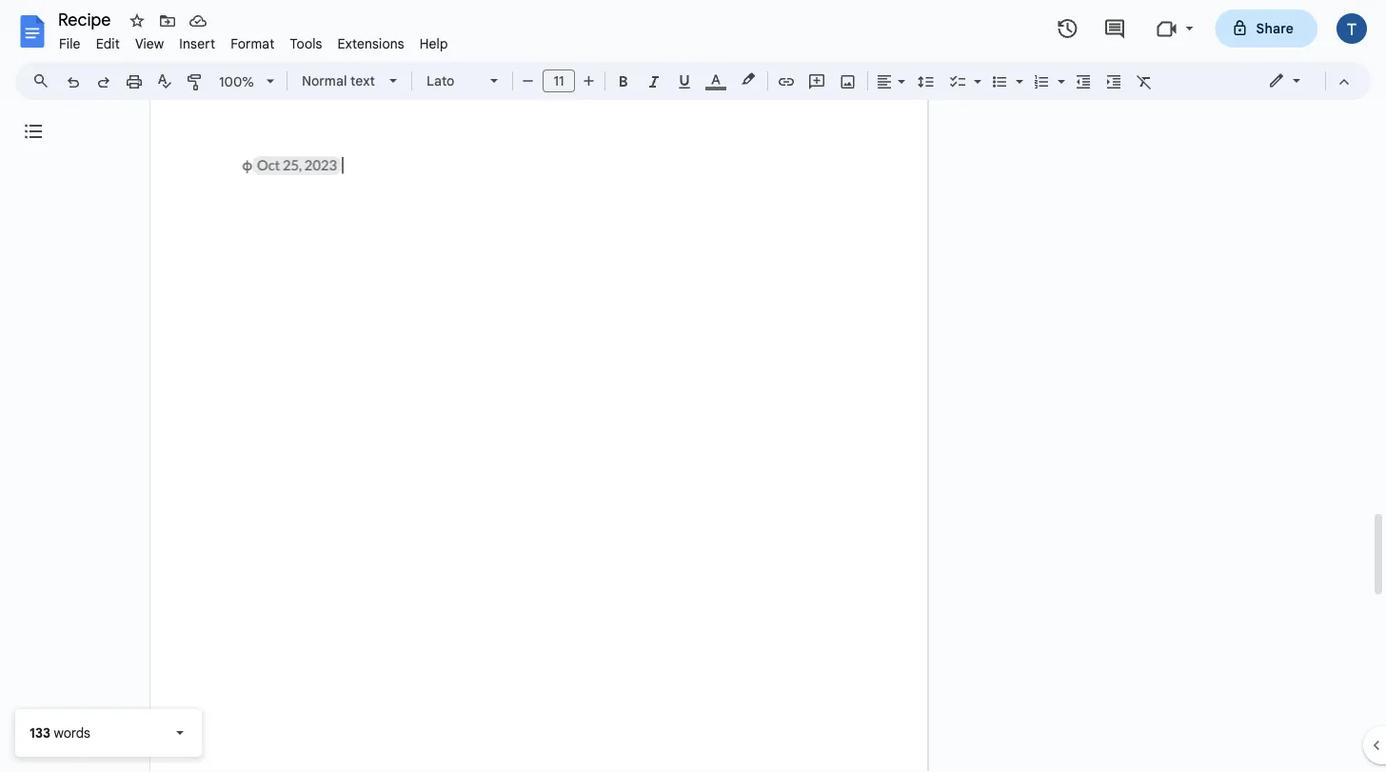 Task type: describe. For each thing, give the bounding box(es) containing it.
share button
[[1216, 10, 1318, 48]]

format menu item
[[223, 32, 282, 55]]

words
[[54, 725, 90, 742]]

bulleted list menu image
[[1012, 69, 1024, 75]]

lato
[[427, 72, 455, 89]]

menu bar inside menu bar banner
[[51, 25, 456, 56]]

extensions menu item
[[330, 32, 412, 55]]

checklist menu image
[[970, 69, 982, 75]]

insert menu item
[[172, 32, 223, 55]]

text color image
[[706, 68, 727, 90]]

file menu item
[[51, 32, 88, 55]]

Menus field
[[24, 68, 66, 94]]

tools
[[290, 35, 323, 52]]

highlight color image
[[738, 68, 759, 90]]

view menu item
[[128, 32, 172, 55]]

text
[[351, 72, 375, 89]]

main toolbar
[[56, 0, 1160, 739]]

normal
[[302, 72, 347, 89]]

edit menu item
[[88, 32, 128, 55]]

Zoom text field
[[214, 69, 260, 95]]

align image
[[874, 68, 896, 94]]

insert
[[179, 35, 215, 52]]



Task type: locate. For each thing, give the bounding box(es) containing it.
insert image image
[[838, 68, 860, 94]]

font list. lato selected. option
[[427, 68, 479, 94]]

extensions
[[338, 35, 405, 52]]

share
[[1257, 20, 1294, 37]]

Star checkbox
[[124, 8, 150, 34]]

133
[[30, 725, 50, 742]]

view
[[135, 35, 164, 52]]

styles list. normal text selected. option
[[302, 68, 378, 94]]

Font size text field
[[544, 70, 574, 92]]

normal text
[[302, 72, 375, 89]]

Rename text field
[[51, 8, 122, 30]]

file
[[59, 35, 81, 52]]

menu bar
[[51, 25, 456, 56]]

mode and view toolbar
[[1254, 62, 1360, 100]]

format
[[231, 35, 275, 52]]

menu bar containing file
[[51, 25, 456, 56]]

line & paragraph spacing image
[[916, 68, 938, 94]]

application containing share
[[0, 0, 1387, 772]]

Zoom field
[[211, 68, 283, 96]]

edit
[[96, 35, 120, 52]]

help
[[420, 35, 448, 52]]

menu bar banner
[[0, 0, 1387, 772]]

help menu item
[[412, 32, 456, 55]]

Font size field
[[543, 70, 583, 93]]

application
[[0, 0, 1387, 772]]

133 words
[[30, 725, 90, 742]]

tools menu item
[[282, 32, 330, 55]]



Task type: vqa. For each thing, say whether or not it's contained in the screenshot.
words
yes



